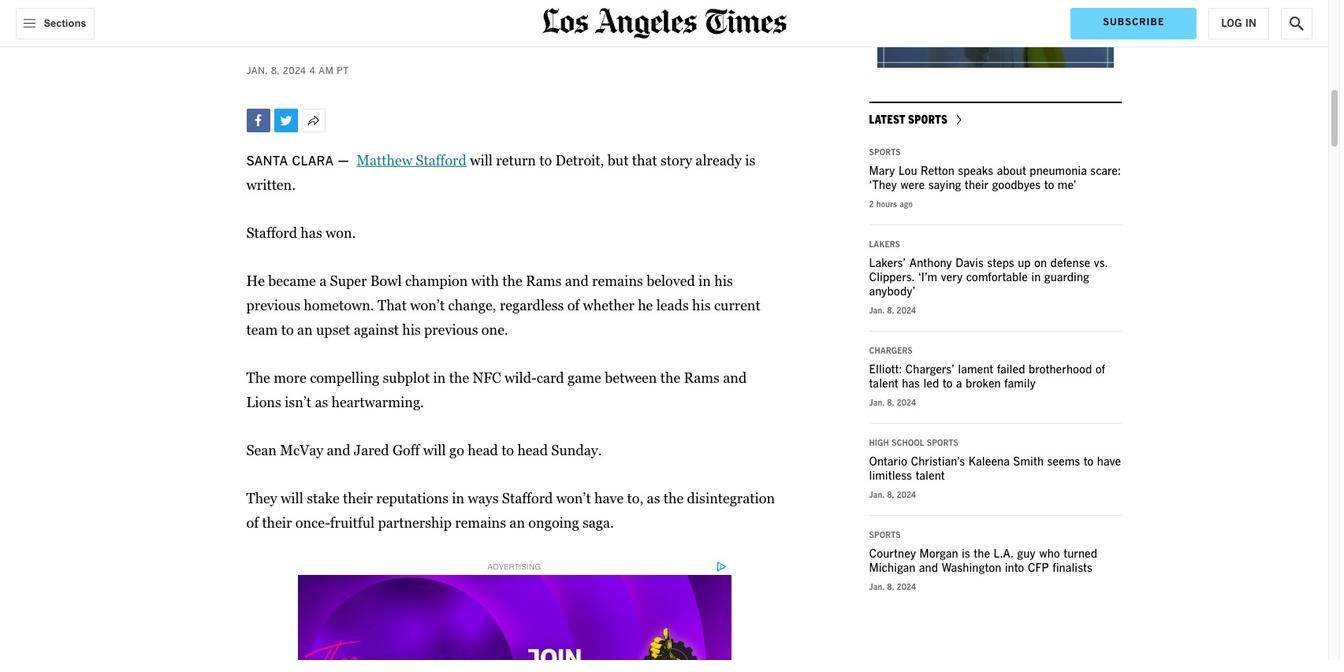 Task type: describe. For each thing, give the bounding box(es) containing it.
kaleena
[[969, 457, 1010, 468]]

to right the go
[[502, 442, 514, 459]]

log in link
[[1209, 7, 1270, 40]]

sean
[[246, 442, 277, 459]]

0 vertical spatial his
[[715, 272, 733, 289]]

ongoing
[[529, 515, 579, 531]]

in inside the more compelling subplot in the nfc wild-card game between the rams and lions isn't as heartwarming.
[[433, 369, 446, 386]]

ontario
[[869, 457, 908, 468]]

me'
[[1058, 181, 1077, 192]]

sports up christian's
[[927, 440, 959, 448]]

the inside courtney morgan is the l.a. guy who turned michigan and washington into cfp finalists
[[974, 550, 990, 561]]

won't inside they will stake their reputations in ways stafford won't have to, as the disintegration of their once-fruitful partnership remains an ongoing saga.
[[556, 490, 591, 507]]

goff
[[393, 442, 420, 459]]

broken
[[966, 379, 1001, 390]]

courtney morgan is the l.a. guy who turned michigan and washington into cfp finalists link
[[869, 550, 1098, 575]]

high
[[869, 440, 889, 448]]

to inside ontario christian's kaleena smith seems to have limitless talent
[[1084, 457, 1094, 468]]

that
[[632, 152, 657, 168]]

high school sports link
[[869, 440, 959, 448]]

0 horizontal spatial his
[[402, 321, 421, 338]]

and inside the more compelling subplot in the nfc wild-card game between the rams and lions isn't as heartwarming.
[[723, 369, 747, 386]]

sports link for courtney
[[869, 532, 901, 540]]

heartwarming.
[[332, 394, 424, 410]]

to,
[[627, 490, 644, 507]]

morgan
[[920, 550, 959, 561]]

latest sports
[[869, 113, 948, 126]]

won't inside he became a super bowl champion with the rams and remains beloved in his previous hometown. that won't change, regardless of whether he leads his current team to an upset against his previous one.
[[410, 297, 445, 313]]

stafford inside they will stake their reputations in ways stafford won't have to, as the disintegration of their once-fruitful partnership remains an ongoing saga.
[[502, 490, 553, 507]]

comfortable
[[967, 273, 1028, 284]]

disintegration
[[687, 490, 775, 507]]

am
[[319, 67, 334, 76]]

the more compelling subplot in the nfc wild-card game between the rams and lions isn't as heartwarming.
[[246, 369, 747, 410]]

with
[[471, 272, 499, 289]]

clara —
[[292, 155, 349, 168]]

mary lou retton speaks about pneumonia scare: 'they were saying their goodbyes to me'
[[869, 166, 1121, 192]]

lakers link
[[869, 241, 901, 249]]

change,
[[448, 297, 496, 313]]

sean mcvay and jared goff will go head to head  sunday.
[[246, 442, 602, 459]]

have inside ontario christian's kaleena smith seems to have limitless talent
[[1097, 457, 1121, 468]]

family
[[1005, 379, 1036, 390]]

to inside he became a super bowl champion with the rams and remains beloved in his previous hometown. that won't change, regardless of whether he leads his current team to an upset against his previous one.
[[281, 321, 294, 338]]

as inside they will stake their reputations in ways stafford won't have to, as the disintegration of their once-fruitful partnership remains an ongoing saga.
[[647, 490, 660, 507]]

8, for courtney
[[887, 584, 894, 592]]

the inside they will stake their reputations in ways stafford won't have to, as the disintegration of their once-fruitful partnership remains an ongoing saga.
[[664, 490, 684, 507]]

hometown.
[[304, 297, 374, 313]]

matthew
[[357, 152, 412, 168]]

game
[[568, 369, 601, 386]]

log
[[1222, 19, 1242, 29]]

super
[[330, 272, 367, 289]]

0 horizontal spatial has
[[301, 224, 322, 241]]

1 vertical spatial his
[[692, 297, 711, 313]]

mcvay
[[280, 442, 323, 459]]

4
[[309, 67, 315, 76]]

elliott:
[[869, 365, 902, 376]]

failed
[[997, 365, 1025, 376]]

jan. 8, 2024 for ontario christian's kaleena smith seems to have limitless talent
[[869, 492, 916, 500]]

jared
[[354, 442, 389, 459]]

2 hours ago
[[869, 201, 913, 209]]

their inside mary lou retton speaks about pneumonia scare: 'they were saying their goodbyes to me'
[[965, 181, 989, 192]]

mary
[[869, 166, 895, 177]]

will inside will return to detroit, but that story  already is written.
[[470, 152, 493, 168]]

nfc
[[473, 369, 501, 386]]

seems
[[1047, 457, 1080, 468]]

of inside he became a super bowl champion with the rams and remains beloved in his previous hometown. that won't change, regardless of whether he leads his current team to an upset against his previous one.
[[567, 297, 580, 313]]

scare:
[[1091, 166, 1121, 177]]

school
[[892, 440, 925, 448]]

more
[[274, 369, 307, 386]]

lions
[[246, 394, 281, 410]]

lakers
[[869, 241, 901, 249]]

and inside courtney morgan is the l.a. guy who turned michigan and washington into cfp finalists
[[919, 564, 938, 575]]

to inside elliott: chargers' lament failed brotherhood of talent has led to a broken family
[[943, 379, 953, 390]]

isn't
[[285, 394, 312, 410]]

rams inside he became a super bowl champion with the rams and remains beloved in his previous hometown. that won't change, regardless of whether he leads his current team to an upset against his previous one.
[[526, 272, 562, 289]]

sports link for mary
[[869, 149, 901, 157]]

ways
[[468, 490, 499, 507]]

jan. for ontario christian's kaleena smith seems to have limitless talent
[[869, 492, 885, 500]]

courtney
[[869, 550, 916, 561]]

washington
[[942, 564, 1002, 575]]

in inside he became a super bowl champion with the rams and remains beloved in his previous hometown. that won't change, regardless of whether he leads his current team to an upset against his previous one.
[[699, 272, 711, 289]]

0 vertical spatial previous
[[246, 297, 300, 313]]

1 horizontal spatial previous
[[424, 321, 478, 338]]

jan. for elliott: chargers' lament failed brotherhood of talent has led to a broken family
[[869, 400, 885, 408]]

matthew stafford
[[357, 152, 467, 168]]

team
[[246, 321, 278, 338]]

beloved
[[647, 272, 695, 289]]

ontario christian's kaleena smith seems to have limitless talent
[[869, 457, 1121, 483]]

courtney morgan is the l.a. guy who turned michigan and washington into cfp finalists
[[869, 550, 1098, 575]]

santa clara —
[[246, 155, 353, 168]]

detroit,
[[556, 152, 604, 168]]

8, for lakers'
[[887, 308, 894, 315]]

chargers link
[[869, 348, 913, 356]]

goodbyes
[[992, 181, 1041, 192]]

1 vertical spatial their
[[343, 490, 373, 507]]

christian's
[[911, 457, 965, 468]]

sections
[[44, 17, 86, 29]]

won.
[[326, 224, 356, 241]]

8, for ontario
[[887, 492, 894, 500]]

the left nfc
[[449, 369, 469, 386]]

lament
[[958, 365, 994, 376]]

2024 left 4 on the left top of page
[[283, 67, 306, 76]]

about
[[997, 166, 1027, 177]]

ago
[[900, 201, 913, 209]]

michigan
[[869, 564, 916, 575]]

guy
[[1017, 550, 1036, 561]]

a inside he became a super bowl champion with the rams and remains beloved in his previous hometown. that won't change, regardless of whether he leads his current team to an upset against his previous one.
[[319, 272, 327, 289]]

remains inside he became a super bowl champion with the rams and remains beloved in his previous hometown. that won't change, regardless of whether he leads his current team to an upset against his previous one.
[[592, 272, 643, 289]]

speaks
[[958, 166, 994, 177]]

partnership
[[378, 515, 452, 531]]

anthony
[[910, 259, 952, 270]]

sections button
[[16, 7, 95, 39]]

upset
[[316, 321, 350, 338]]

subplot
[[383, 369, 430, 386]]

he became a super bowl champion with the rams and remains beloved in his previous hometown. that won't change, regardless of whether he leads his current team to an upset against his previous one.
[[246, 272, 761, 338]]

'i'm
[[918, 273, 938, 284]]

1 vertical spatial stafford
[[246, 224, 297, 241]]

latest sports link
[[869, 113, 967, 126]]

2024 for elliott:
[[897, 400, 916, 408]]

jan. for lakers' anthony davis steps up on defense vs. clippers. 'i'm very comfortable in guarding anybody'
[[869, 308, 885, 315]]

pt
[[337, 67, 349, 76]]

advertisement region
[[877, 0, 1114, 68]]

turned
[[1064, 550, 1098, 561]]

8, left 4 on the left top of page
[[271, 67, 280, 76]]

is inside will return to detroit, but that story  already is written.
[[745, 152, 756, 168]]

saying
[[929, 181, 962, 192]]

he
[[638, 297, 653, 313]]



Task type: locate. For each thing, give the bounding box(es) containing it.
1 vertical spatial remains
[[455, 515, 506, 531]]

0 horizontal spatial their
[[262, 515, 292, 531]]

previous down change,
[[424, 321, 478, 338]]

1 horizontal spatial has
[[902, 379, 920, 390]]

an left ongoing
[[510, 515, 525, 531]]

1 vertical spatial won't
[[556, 490, 591, 507]]

2 jan. 8, 2024 from the top
[[869, 400, 916, 408]]

talent inside elliott: chargers' lament failed brotherhood of talent has led to a broken family
[[869, 379, 899, 390]]

0 vertical spatial sports link
[[869, 149, 901, 157]]

8, down the elliott:
[[887, 400, 894, 408]]

previous up team on the left
[[246, 297, 300, 313]]

once-
[[296, 515, 330, 531]]

the
[[246, 369, 270, 386]]

is inside courtney morgan is the l.a. guy who turned michigan and washington into cfp finalists
[[962, 550, 971, 561]]

1 horizontal spatial of
[[567, 297, 580, 313]]

sports right latest on the right top of page
[[908, 113, 948, 126]]

1 vertical spatial has
[[902, 379, 920, 390]]

1 horizontal spatial head
[[518, 442, 548, 459]]

sports link up courtney
[[869, 532, 901, 540]]

0 horizontal spatial stafford
[[246, 224, 297, 241]]

0 horizontal spatial will
[[281, 490, 303, 507]]

to right seems
[[1084, 457, 1094, 468]]

rams
[[526, 272, 562, 289], [684, 369, 720, 386]]

his down 'that'
[[402, 321, 421, 338]]

champion
[[405, 272, 468, 289]]

already
[[696, 152, 742, 168]]

his up the "current"
[[715, 272, 733, 289]]

home page image
[[542, 8, 787, 39]]

2024 for courtney
[[897, 584, 916, 592]]

jan. 8, 2024 4 am pt
[[246, 67, 349, 76]]

0 vertical spatial stafford
[[416, 152, 467, 168]]

1 vertical spatial previous
[[424, 321, 478, 338]]

0 vertical spatial won't
[[410, 297, 445, 313]]

that
[[378, 297, 407, 313]]

1 horizontal spatial will
[[423, 442, 446, 459]]

chargers'
[[906, 365, 955, 376]]

led
[[924, 379, 939, 390]]

written.
[[246, 176, 296, 193]]

stafford right matthew
[[416, 152, 467, 168]]

won't
[[410, 297, 445, 313], [556, 490, 591, 507]]

have inside they will stake their reputations in ways stafford won't have to, as the disintegration of their once-fruitful partnership remains an ongoing saga.
[[594, 490, 624, 507]]

the right between
[[661, 369, 681, 386]]

the up washington
[[974, 550, 990, 561]]

0 vertical spatial will
[[470, 152, 493, 168]]

between
[[605, 369, 657, 386]]

1 vertical spatial of
[[1096, 365, 1106, 376]]

remains inside they will stake their reputations in ways stafford won't have to, as the disintegration of their once-fruitful partnership remains an ongoing saga.
[[455, 515, 506, 531]]

return
[[496, 152, 536, 168]]

1 horizontal spatial is
[[962, 550, 971, 561]]

he
[[246, 272, 265, 289]]

elliott: chargers' lament failed brotherhood of talent has led to a broken family
[[869, 365, 1106, 390]]

jan. 8, 2024 for elliott: chargers' lament failed brotherhood of talent has led to a broken family
[[869, 400, 916, 408]]

0 vertical spatial an
[[297, 321, 313, 338]]

stafford down the written.
[[246, 224, 297, 241]]

0 horizontal spatial an
[[297, 321, 313, 338]]

2 horizontal spatial their
[[965, 181, 989, 192]]

the inside he became a super bowl champion with the rams and remains beloved in his previous hometown. that won't change, regardless of whether he leads his current team to an upset against his previous one.
[[503, 272, 523, 289]]

0 vertical spatial rams
[[526, 272, 562, 289]]

2024 down limitless on the bottom
[[897, 492, 916, 500]]

cfp
[[1028, 564, 1049, 575]]

of left whether
[[567, 297, 580, 313]]

0 horizontal spatial is
[[745, 152, 756, 168]]

saga.
[[583, 515, 614, 531]]

jan. 8, 2024 for courtney morgan is the l.a. guy who turned michigan and washington into cfp finalists
[[869, 584, 916, 592]]

1 horizontal spatial talent
[[916, 472, 945, 483]]

2 vertical spatial their
[[262, 515, 292, 531]]

0 vertical spatial have
[[1097, 457, 1121, 468]]

in right beloved
[[699, 272, 711, 289]]

2024 down anybody'
[[897, 308, 916, 315]]

a
[[319, 272, 327, 289], [956, 379, 962, 390]]

pneumonia
[[1030, 166, 1087, 177]]

of right brotherhood
[[1096, 365, 1106, 376]]

2024 down michigan
[[897, 584, 916, 592]]

talent
[[869, 379, 899, 390], [916, 472, 945, 483]]

advertising
[[488, 562, 541, 571]]

his
[[715, 272, 733, 289], [692, 297, 711, 313], [402, 321, 421, 338]]

will right they
[[281, 490, 303, 507]]

1 horizontal spatial their
[[343, 490, 373, 507]]

to right "led"
[[943, 379, 953, 390]]

1 horizontal spatial remains
[[592, 272, 643, 289]]

jan. left 4 on the left top of page
[[246, 67, 268, 76]]

in inside they will stake their reputations in ways stafford won't have to, as the disintegration of their once-fruitful partnership remains an ongoing saga.
[[452, 490, 465, 507]]

rams right between
[[684, 369, 720, 386]]

0 horizontal spatial head
[[468, 442, 498, 459]]

0 horizontal spatial talent
[[869, 379, 899, 390]]

of down they
[[246, 515, 259, 531]]

2 head from the left
[[518, 442, 548, 459]]

jan. down anybody'
[[869, 308, 885, 315]]

0 horizontal spatial remains
[[455, 515, 506, 531]]

go
[[449, 442, 464, 459]]

2024 for ontario
[[897, 492, 916, 500]]

sports link
[[869, 149, 901, 157], [869, 532, 901, 540]]

0 vertical spatial as
[[315, 394, 328, 410]]

remains down the ways
[[455, 515, 506, 531]]

2 horizontal spatial his
[[715, 272, 733, 289]]

will left the go
[[423, 442, 446, 459]]

jan. down michigan
[[869, 584, 885, 592]]

to down pneumonia
[[1045, 181, 1055, 192]]

jan. 8, 2024 down limitless on the bottom
[[869, 492, 916, 500]]

2 horizontal spatial stafford
[[502, 490, 553, 507]]

as
[[315, 394, 328, 410], [647, 490, 660, 507]]

0 horizontal spatial have
[[594, 490, 624, 507]]

1 horizontal spatial won't
[[556, 490, 591, 507]]

talent down the elliott:
[[869, 379, 899, 390]]

0 vertical spatial talent
[[869, 379, 899, 390]]

log in
[[1222, 19, 1257, 29]]

stafford up ongoing
[[502, 490, 553, 507]]

stake
[[307, 490, 340, 507]]

is right already
[[745, 152, 756, 168]]

their up fruitful
[[343, 490, 373, 507]]

up
[[1018, 259, 1031, 270]]

previous
[[246, 297, 300, 313], [424, 321, 478, 338]]

have right seems
[[1097, 457, 1121, 468]]

has left "led"
[[902, 379, 920, 390]]

his right leads at the top of page
[[692, 297, 711, 313]]

1 vertical spatial have
[[594, 490, 624, 507]]

1 vertical spatial is
[[962, 550, 971, 561]]

jan. 8, 2024 down anybody'
[[869, 308, 916, 315]]

won't up ongoing
[[556, 490, 591, 507]]

1 horizontal spatial as
[[647, 490, 660, 507]]

0 horizontal spatial a
[[319, 272, 327, 289]]

one.
[[482, 321, 508, 338]]

sports link up mary
[[869, 149, 901, 157]]

1 vertical spatial as
[[647, 490, 660, 507]]

0 horizontal spatial of
[[246, 515, 259, 531]]

1 vertical spatial talent
[[916, 472, 945, 483]]

whether
[[583, 297, 635, 313]]

retton
[[921, 166, 955, 177]]

jan. 8, 2024 down the elliott:
[[869, 400, 916, 408]]

chargers
[[869, 348, 913, 356]]

1 vertical spatial sports link
[[869, 532, 901, 540]]

davis
[[956, 259, 984, 270]]

is up washington
[[962, 550, 971, 561]]

has inside elliott: chargers' lament failed brotherhood of talent has led to a broken family
[[902, 379, 920, 390]]

and down morgan
[[919, 564, 938, 575]]

has left won. on the top left
[[301, 224, 322, 241]]

an left upset
[[297, 321, 313, 338]]

8, down michigan
[[887, 584, 894, 592]]

hours
[[877, 201, 897, 209]]

brotherhood
[[1029, 365, 1092, 376]]

compelling
[[310, 369, 379, 386]]

head
[[468, 442, 498, 459], [518, 442, 548, 459]]

and down the "current"
[[723, 369, 747, 386]]

remains up whether
[[592, 272, 643, 289]]

but
[[608, 152, 629, 168]]

1 horizontal spatial his
[[692, 297, 711, 313]]

fruitful
[[330, 515, 375, 531]]

to right team on the left
[[281, 321, 294, 338]]

stafford has won.
[[246, 224, 356, 241]]

and left jared
[[327, 442, 351, 459]]

and inside he became a super bowl champion with the rams and remains beloved in his previous hometown. that won't change, regardless of whether he leads his current team to an upset against his previous one.
[[565, 272, 589, 289]]

2024 for lakers'
[[897, 308, 916, 315]]

of inside they will stake their reputations in ways stafford won't have to, as the disintegration of their once-fruitful partnership remains an ongoing saga.
[[246, 515, 259, 531]]

0 vertical spatial their
[[965, 181, 989, 192]]

1 horizontal spatial have
[[1097, 457, 1121, 468]]

were
[[901, 181, 925, 192]]

sports up courtney
[[869, 532, 901, 540]]

have
[[1097, 457, 1121, 468], [594, 490, 624, 507]]

lou
[[899, 166, 918, 177]]

1 vertical spatial an
[[510, 515, 525, 531]]

as right isn't
[[315, 394, 328, 410]]

and
[[565, 272, 589, 289], [723, 369, 747, 386], [327, 442, 351, 459], [919, 564, 938, 575]]

anybody'
[[869, 287, 916, 298]]

to inside mary lou retton speaks about pneumonia scare: 'they were saying their goodbyes to me'
[[1045, 181, 1055, 192]]

jan. 8, 2024 for lakers' anthony davis steps up on defense vs. clippers. 'i'm very comfortable in guarding anybody'
[[869, 308, 916, 315]]

0 vertical spatial has
[[301, 224, 322, 241]]

to inside will return to detroit, but that story  already is written.
[[540, 152, 552, 168]]

1 horizontal spatial stafford
[[416, 152, 467, 168]]

is
[[745, 152, 756, 168], [962, 550, 971, 561]]

0 horizontal spatial won't
[[410, 297, 445, 313]]

an
[[297, 321, 313, 338], [510, 515, 525, 531]]

as right to,
[[647, 490, 660, 507]]

will inside they will stake their reputations in ways stafford won't have to, as the disintegration of their once-fruitful partnership remains an ongoing saga.
[[281, 490, 303, 507]]

0 horizontal spatial rams
[[526, 272, 562, 289]]

2 horizontal spatial of
[[1096, 365, 1106, 376]]

1 horizontal spatial rams
[[684, 369, 720, 386]]

in left the ways
[[452, 490, 465, 507]]

the right to,
[[664, 490, 684, 507]]

talent inside ontario christian's kaleena smith seems to have limitless talent
[[916, 472, 945, 483]]

jan.
[[246, 67, 268, 76], [869, 308, 885, 315], [869, 400, 885, 408], [869, 492, 885, 500], [869, 584, 885, 592]]

8, down limitless on the bottom
[[887, 492, 894, 500]]

their down they
[[262, 515, 292, 531]]

as inside the more compelling subplot in the nfc wild-card game between the rams and lions isn't as heartwarming.
[[315, 394, 328, 410]]

high school sports
[[869, 440, 959, 448]]

who
[[1039, 550, 1060, 561]]

vs.
[[1094, 259, 1108, 270]]

have left to,
[[594, 490, 624, 507]]

card
[[537, 369, 564, 386]]

a left the 'super'
[[319, 272, 327, 289]]

jan. 8, 2024 down michigan
[[869, 584, 916, 592]]

8, down anybody'
[[887, 308, 894, 315]]

1 head from the left
[[468, 442, 498, 459]]

jan. down limitless on the bottom
[[869, 492, 885, 500]]

2
[[869, 201, 874, 209]]

2 vertical spatial stafford
[[502, 490, 553, 507]]

defense
[[1051, 259, 1091, 270]]

elliott: chargers' lament failed brotherhood of talent has led to a broken family link
[[869, 365, 1106, 390]]

will left return
[[470, 152, 493, 168]]

talent down christian's
[[916, 472, 945, 483]]

remains
[[592, 272, 643, 289], [455, 515, 506, 531]]

won't down champion
[[410, 297, 445, 313]]

the right with
[[503, 272, 523, 289]]

1 vertical spatial will
[[423, 442, 446, 459]]

head left the sunday.
[[518, 442, 548, 459]]

an inside they will stake their reputations in ways stafford won't have to, as the disintegration of their once-fruitful partnership remains an ongoing saga.
[[510, 515, 525, 531]]

2024 down the elliott:
[[897, 400, 916, 408]]

they will stake their reputations in ways stafford won't have to, as the disintegration of their once-fruitful partnership remains an ongoing saga.
[[246, 490, 775, 531]]

1 horizontal spatial a
[[956, 379, 962, 390]]

1 vertical spatial rams
[[684, 369, 720, 386]]

limitless
[[869, 472, 912, 483]]

in right the subplot
[[433, 369, 446, 386]]

a inside elliott: chargers' lament failed brotherhood of talent has led to a broken family
[[956, 379, 962, 390]]

2 vertical spatial of
[[246, 515, 259, 531]]

2 horizontal spatial will
[[470, 152, 493, 168]]

will return to detroit, but that story  already is written.
[[246, 152, 756, 193]]

steps
[[988, 259, 1015, 270]]

matthew stafford link
[[357, 152, 467, 168]]

lakers'
[[869, 259, 906, 270]]

rams inside the more compelling subplot in the nfc wild-card game between the rams and lions isn't as heartwarming.
[[684, 369, 720, 386]]

in inside lakers' anthony davis steps up on defense vs. clippers. 'i'm very comfortable in guarding anybody'
[[1032, 273, 1041, 284]]

an inside he became a super bowl champion with the rams and remains beloved in his previous hometown. that won't change, regardless of whether he leads his current team to an upset against his previous one.
[[297, 321, 313, 338]]

1 sports link from the top
[[869, 149, 901, 157]]

rams up regardless
[[526, 272, 562, 289]]

2 vertical spatial his
[[402, 321, 421, 338]]

2 vertical spatial will
[[281, 490, 303, 507]]

their down speaks in the top of the page
[[965, 181, 989, 192]]

3 jan. 8, 2024 from the top
[[869, 492, 916, 500]]

jan. down the elliott:
[[869, 400, 885, 408]]

0 vertical spatial of
[[567, 297, 580, 313]]

sports
[[908, 113, 948, 126], [869, 149, 901, 157], [927, 440, 959, 448], [869, 532, 901, 540]]

regardless
[[500, 297, 564, 313]]

0 horizontal spatial as
[[315, 394, 328, 410]]

story
[[661, 152, 692, 168]]

a down lament
[[956, 379, 962, 390]]

mary lou retton speaks about pneumonia scare: 'they were saying their goodbyes to me' link
[[869, 166, 1121, 192]]

1 vertical spatial a
[[956, 379, 962, 390]]

jan. for courtney morgan is the l.a. guy who turned michigan and washington into cfp finalists
[[869, 584, 885, 592]]

4 jan. 8, 2024 from the top
[[869, 584, 916, 592]]

on
[[1035, 259, 1047, 270]]

0 horizontal spatial previous
[[246, 297, 300, 313]]

of inside elliott: chargers' lament failed brotherhood of talent has led to a broken family
[[1096, 365, 1106, 376]]

and up whether
[[565, 272, 589, 289]]

1 horizontal spatial an
[[510, 515, 525, 531]]

into
[[1005, 564, 1025, 575]]

0 vertical spatial a
[[319, 272, 327, 289]]

head right the go
[[468, 442, 498, 459]]

0 vertical spatial is
[[745, 152, 756, 168]]

has
[[301, 224, 322, 241], [902, 379, 920, 390]]

to right return
[[540, 152, 552, 168]]

8, for elliott:
[[887, 400, 894, 408]]

sports up mary
[[869, 149, 901, 157]]

0 vertical spatial remains
[[592, 272, 643, 289]]

2 sports link from the top
[[869, 532, 901, 540]]

1 jan. 8, 2024 from the top
[[869, 308, 916, 315]]

in down on
[[1032, 273, 1041, 284]]



Task type: vqa. For each thing, say whether or not it's contained in the screenshot.
middle their
yes



